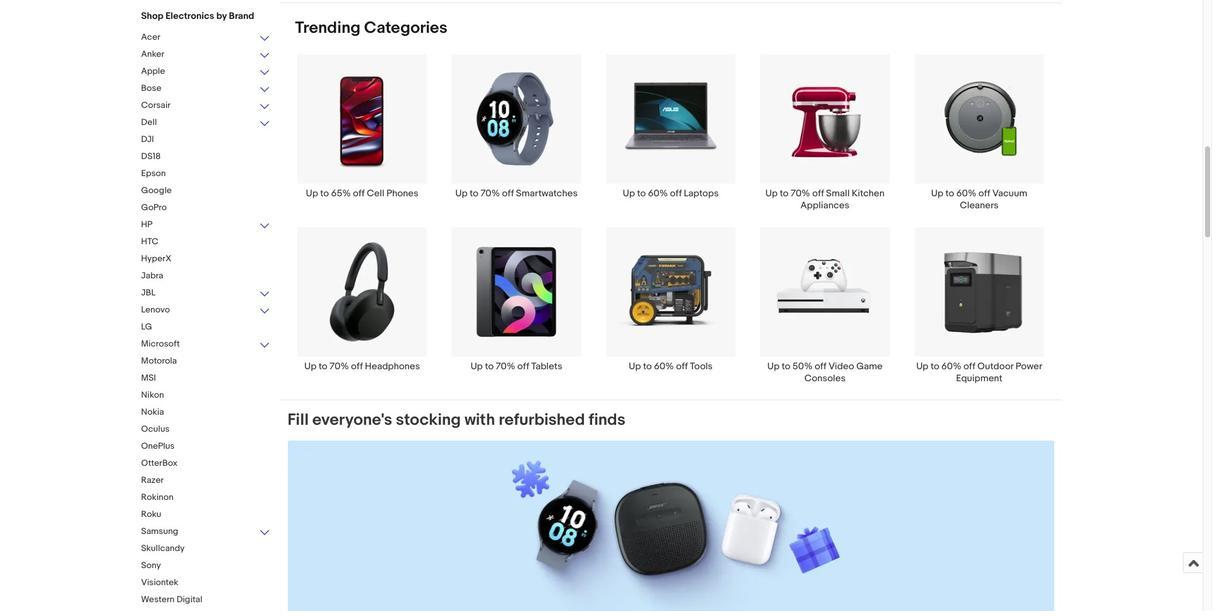 Task type: describe. For each thing, give the bounding box(es) containing it.
70% for smartwatches
[[481, 188, 500, 200]]

shop
[[141, 10, 163, 22]]

skullcandy
[[141, 543, 185, 554]]

lenovo button
[[141, 304, 271, 316]]

epson link
[[141, 168, 271, 180]]

dji link
[[141, 134, 271, 146]]

skullcandy link
[[141, 543, 271, 555]]

acer anker apple bose corsair dell dji ds18 epson google gopro hp htc hyperx jabra jbl lenovo lg microsoft motorola msi nikon nokia oculus oneplus otterbox razer rokinon roku samsung skullcandy sony visiontek western digital
[[141, 32, 202, 605]]

cell
[[367, 188, 385, 200]]

up to 70% off headphones
[[304, 361, 420, 373]]

up to 60% off vacuum cleaners link
[[903, 53, 1057, 212]]

off for tools
[[677, 361, 688, 373]]

up for up to 60% off outdoor power equipment
[[917, 361, 929, 373]]

up to 65% off cell phones link
[[285, 53, 440, 200]]

up to 70% off smartwatches link
[[440, 53, 594, 200]]

vacuum
[[993, 188, 1028, 200]]

off for vacuum
[[979, 188, 991, 200]]

equipment
[[957, 373, 1003, 385]]

hyperx link
[[141, 253, 271, 265]]

nokia
[[141, 407, 164, 418]]

msi link
[[141, 373, 271, 385]]

cleaners
[[961, 200, 999, 212]]

nokia link
[[141, 407, 271, 419]]

kitchen
[[852, 188, 885, 200]]

brand
[[229, 10, 254, 22]]

rokinon
[[141, 492, 174, 503]]

up for up to 70% off headphones
[[304, 361, 317, 373]]

tools
[[690, 361, 713, 373]]

trending
[[295, 18, 361, 38]]

microsoft button
[[141, 339, 271, 351]]

to for up to 60% off tools
[[644, 361, 652, 373]]

up for up to 70% off tablets
[[471, 361, 483, 373]]

up for up to 65% off cell phones
[[306, 188, 318, 200]]

anker
[[141, 49, 165, 59]]

60% for outdoor
[[942, 361, 962, 373]]

lenovo
[[141, 304, 170, 315]]

htc
[[141, 236, 159, 247]]

corsair
[[141, 100, 171, 111]]

acer button
[[141, 32, 271, 44]]

tablets
[[532, 361, 563, 373]]

jabra link
[[141, 270, 271, 282]]

microsoft
[[141, 339, 180, 349]]

ds18 link
[[141, 151, 271, 163]]

epson
[[141, 168, 166, 179]]

headphones
[[365, 361, 420, 373]]

up to 70% off small kitchen appliances link
[[748, 53, 903, 212]]

laptops
[[684, 188, 719, 200]]

60% for laptops
[[648, 188, 668, 200]]

hyperx
[[141, 253, 172, 264]]

70% for headphones
[[330, 361, 349, 373]]

motorola link
[[141, 356, 271, 368]]

dji
[[141, 134, 154, 145]]

off for tablets
[[518, 361, 529, 373]]

up to 50% off video game consoles link
[[748, 227, 903, 385]]

small
[[827, 188, 850, 200]]

nikon
[[141, 390, 164, 401]]

everyone's
[[313, 411, 393, 430]]

google link
[[141, 185, 271, 197]]

acer
[[141, 32, 161, 42]]

htc link
[[141, 236, 271, 248]]

off for cell
[[353, 188, 365, 200]]

western
[[141, 594, 175, 605]]

razer link
[[141, 475, 271, 487]]

to for up to 70% off headphones
[[319, 361, 328, 373]]

jbl button
[[141, 287, 271, 299]]

up to 65% off cell phones
[[306, 188, 419, 200]]

roku
[[141, 509, 161, 520]]

phones
[[387, 188, 419, 200]]

motorola
[[141, 356, 177, 366]]

google
[[141, 185, 172, 196]]

apple button
[[141, 66, 271, 78]]

70% for small
[[791, 188, 811, 200]]

game
[[857, 361, 883, 373]]

to for up to 70% off tablets
[[485, 361, 494, 373]]

by
[[216, 10, 227, 22]]

oneplus link
[[141, 441, 271, 453]]

outdoor
[[978, 361, 1014, 373]]

shop electronics by brand
[[141, 10, 254, 22]]

up for up to 60% off laptops
[[623, 188, 635, 200]]

refurbished
[[499, 411, 585, 430]]

65%
[[331, 188, 351, 200]]

western digital link
[[141, 594, 271, 606]]

sony link
[[141, 560, 271, 572]]

visiontek link
[[141, 577, 271, 589]]

gopro link
[[141, 202, 271, 214]]

up to 60% off laptops link
[[594, 53, 748, 200]]

hp
[[141, 219, 153, 230]]

off for outdoor
[[964, 361, 976, 373]]

gopro
[[141, 202, 167, 213]]

up to 50% off video game consoles
[[768, 361, 883, 385]]

to for up to 60% off vacuum cleaners
[[946, 188, 955, 200]]

70% for tablets
[[496, 361, 516, 373]]

up to 60% off vacuum cleaners
[[932, 188, 1028, 212]]

oculus link
[[141, 424, 271, 436]]



Task type: vqa. For each thing, say whether or not it's contained in the screenshot.
Nintendo Switch Console w/ Gray Joy Controllers 32GB V2 link
no



Task type: locate. For each thing, give the bounding box(es) containing it.
samsung button
[[141, 526, 271, 538]]

bose
[[141, 83, 162, 93]]

50%
[[793, 361, 813, 373]]

trending categories
[[295, 18, 448, 38]]

off left outdoor
[[964, 361, 976, 373]]

off
[[353, 188, 365, 200], [502, 188, 514, 200], [670, 188, 682, 200], [813, 188, 825, 200], [979, 188, 991, 200], [351, 361, 363, 373], [518, 361, 529, 373], [677, 361, 688, 373], [815, 361, 827, 373], [964, 361, 976, 373]]

jabra
[[141, 270, 163, 281]]

jbl
[[141, 287, 156, 298]]

to for up to 50% off video game consoles
[[782, 361, 791, 373]]

60% left tools
[[654, 361, 674, 373]]

off left tablets on the left of the page
[[518, 361, 529, 373]]

up to 70% off headphones link
[[285, 227, 440, 373]]

up for up to 50% off video game consoles
[[768, 361, 780, 373]]

up to 70% off small kitchen appliances
[[766, 188, 885, 212]]

dell
[[141, 117, 157, 128]]

off inside up to 70% off small kitchen appliances
[[813, 188, 825, 200]]

with
[[465, 411, 495, 430]]

to for up to 60% off laptops
[[638, 188, 646, 200]]

visiontek
[[141, 577, 179, 588]]

up inside the up to 60% off outdoor power equipment
[[917, 361, 929, 373]]

to
[[320, 188, 329, 200], [470, 188, 479, 200], [638, 188, 646, 200], [780, 188, 789, 200], [946, 188, 955, 200], [319, 361, 328, 373], [485, 361, 494, 373], [644, 361, 652, 373], [782, 361, 791, 373], [931, 361, 940, 373]]

up for up to 60% off tools
[[629, 361, 641, 373]]

lg
[[141, 322, 152, 332]]

60% inside up to 60% off vacuum cleaners
[[957, 188, 977, 200]]

to for up to 70% off smartwatches
[[470, 188, 479, 200]]

consoles
[[805, 373, 846, 385]]

oneplus
[[141, 441, 175, 452]]

60% inside 'link'
[[654, 361, 674, 373]]

to for up to 65% off cell phones
[[320, 188, 329, 200]]

to inside the up to 60% off outdoor power equipment
[[931, 361, 940, 373]]

up to 60% off laptops
[[623, 188, 719, 200]]

rokinon link
[[141, 492, 271, 504]]

sony
[[141, 560, 161, 571]]

60% left outdoor
[[942, 361, 962, 373]]

off inside the up to 60% off outdoor power equipment
[[964, 361, 976, 373]]

fill everyone's stocking with refurbished finds
[[288, 411, 626, 430]]

off inside 'link'
[[677, 361, 688, 373]]

60% for tools
[[654, 361, 674, 373]]

off for laptops
[[670, 188, 682, 200]]

to for up to 60% off outdoor power equipment
[[931, 361, 940, 373]]

70% inside up to 70% off small kitchen appliances
[[791, 188, 811, 200]]

lg link
[[141, 322, 271, 334]]

up inside 'link'
[[629, 361, 641, 373]]

off right 50%
[[815, 361, 827, 373]]

up for up to 70% off smartwatches
[[456, 188, 468, 200]]

60%
[[648, 188, 668, 200], [957, 188, 977, 200], [654, 361, 674, 373], [942, 361, 962, 373]]

up to 70% off smartwatches
[[456, 188, 578, 200]]

ds18
[[141, 151, 161, 162]]

smartwatches
[[516, 188, 578, 200]]

60% inside the up to 60% off outdoor power equipment
[[942, 361, 962, 373]]

up to 70% off tablets
[[471, 361, 563, 373]]

70% left headphones
[[330, 361, 349, 373]]

corsair button
[[141, 100, 271, 112]]

off left smartwatches
[[502, 188, 514, 200]]

off left vacuum
[[979, 188, 991, 200]]

off left cell
[[353, 188, 365, 200]]

up to 60% off outdoor power equipment link
[[903, 227, 1057, 385]]

up for up to 60% off vacuum cleaners
[[932, 188, 944, 200]]

off left "small"
[[813, 188, 825, 200]]

samsung
[[141, 526, 178, 537]]

video
[[829, 361, 855, 373]]

up inside up to 50% off video game consoles
[[768, 361, 780, 373]]

60% left laptops at the top right of the page
[[648, 188, 668, 200]]

off inside up to 60% off vacuum cleaners
[[979, 188, 991, 200]]

up to 60% off outdoor power equipment
[[917, 361, 1043, 385]]

apple
[[141, 66, 165, 76]]

up to 60% off tools
[[629, 361, 713, 373]]

hp button
[[141, 219, 271, 231]]

off inside up to 50% off video game consoles
[[815, 361, 827, 373]]

up inside up to 60% off vacuum cleaners
[[932, 188, 944, 200]]

power
[[1016, 361, 1043, 373]]

stocking
[[396, 411, 461, 430]]

fill
[[288, 411, 309, 430]]

60% left vacuum
[[957, 188, 977, 200]]

70% left tablets on the left of the page
[[496, 361, 516, 373]]

list
[[280, 53, 1062, 400]]

dell button
[[141, 117, 271, 129]]

None text field
[[288, 441, 1055, 612]]

to inside up to 60% off vacuum cleaners
[[946, 188, 955, 200]]

finds
[[589, 411, 626, 430]]

list containing up to 65% off cell phones
[[280, 53, 1062, 400]]

off for small
[[813, 188, 825, 200]]

electronics
[[166, 10, 214, 22]]

digital
[[177, 594, 202, 605]]

up to 70% off tablets link
[[440, 227, 594, 373]]

bose button
[[141, 83, 271, 95]]

up for up to 70% off small kitchen appliances
[[766, 188, 778, 200]]

70% left "small"
[[791, 188, 811, 200]]

razer
[[141, 475, 164, 486]]

off for headphones
[[351, 361, 363, 373]]

to inside up to 50% off video game consoles
[[782, 361, 791, 373]]

70% left smartwatches
[[481, 188, 500, 200]]

oculus
[[141, 424, 170, 435]]

up to 60% off tools link
[[594, 227, 748, 373]]

60% for vacuum
[[957, 188, 977, 200]]

up
[[306, 188, 318, 200], [456, 188, 468, 200], [623, 188, 635, 200], [766, 188, 778, 200], [932, 188, 944, 200], [304, 361, 317, 373], [471, 361, 483, 373], [629, 361, 641, 373], [768, 361, 780, 373], [917, 361, 929, 373]]

up inside up to 70% off small kitchen appliances
[[766, 188, 778, 200]]

otterbox link
[[141, 458, 271, 470]]

roku link
[[141, 509, 271, 521]]

off left tools
[[677, 361, 688, 373]]

to inside 'link'
[[644, 361, 652, 373]]

to for up to 70% off small kitchen appliances
[[780, 188, 789, 200]]

categories
[[364, 18, 448, 38]]

off left headphones
[[351, 361, 363, 373]]

off left laptops at the top right of the page
[[670, 188, 682, 200]]

off for video
[[815, 361, 827, 373]]

to inside up to 70% off small kitchen appliances
[[780, 188, 789, 200]]

off for smartwatches
[[502, 188, 514, 200]]



